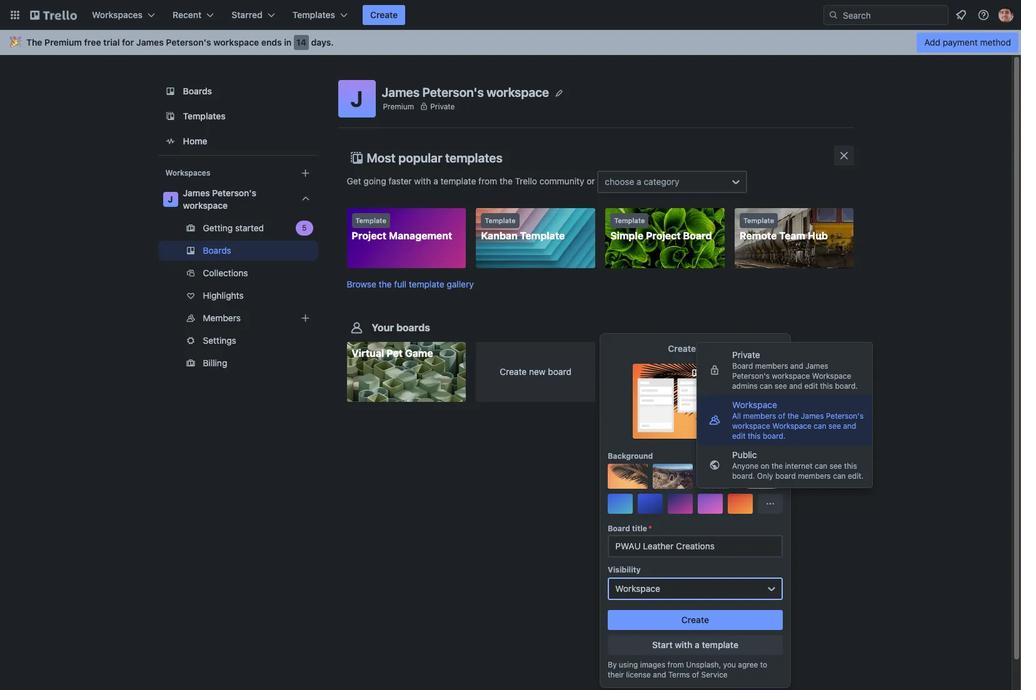 Task type: describe. For each thing, give the bounding box(es) containing it.
workspaces inside popup button
[[92, 9, 143, 20]]

kanban
[[481, 230, 518, 242]]

template for start with a template
[[702, 640, 739, 651]]

admins
[[733, 382, 758, 391]]

agree
[[738, 661, 759, 670]]

simple
[[611, 230, 644, 242]]

service
[[702, 671, 728, 680]]

templates
[[445, 151, 503, 165]]

board inside public anyone on the internet can see this board. only board members can edit.
[[776, 472, 796, 481]]

workspace all members of the james peterson's workspace workspace can see and edit this board.
[[733, 400, 864, 441]]

14
[[297, 37, 307, 48]]

public
[[733, 450, 757, 460]]

1 horizontal spatial workspaces
[[165, 168, 211, 178]]

starred button
[[224, 5, 283, 25]]

hub
[[808, 230, 828, 242]]

your boards
[[372, 322, 430, 334]]

get going faster with a template from the trello community or
[[347, 176, 598, 186]]

recent button
[[165, 5, 222, 25]]

this for workspace
[[748, 432, 761, 441]]

create inside the primary element
[[370, 9, 398, 20]]

anyone
[[733, 462, 759, 471]]

create new board
[[500, 367, 572, 377]]

1 vertical spatial board
[[548, 367, 572, 377]]

2 vertical spatial board
[[608, 524, 631, 534]]

2 boards link from the top
[[158, 241, 318, 261]]

started
[[235, 223, 264, 233]]

add payment method
[[925, 37, 1012, 48]]

from inside by using images from unsplash, you agree to their
[[668, 661, 684, 670]]

the inside workspace all members of the james peterson's workspace workspace can see and edit this board.
[[788, 412, 799, 421]]

can inside private board members and james peterson's workspace workspace admins can see and edit this board.
[[760, 382, 773, 391]]

members link
[[158, 308, 318, 328]]

1 forward image from the top
[[316, 221, 331, 236]]

recent
[[173, 9, 202, 20]]

j button
[[338, 80, 376, 118]]

ends
[[261, 37, 282, 48]]

browse the full template gallery
[[347, 279, 474, 290]]

0 horizontal spatial from
[[479, 176, 498, 186]]

workspace inside private board members and james peterson's workspace workspace admins can see and edit this board.
[[772, 372, 810, 381]]

*
[[649, 524, 652, 534]]

using
[[619, 661, 638, 670]]

peterson's inside workspace all members of the james peterson's workspace workspace can see and edit this board.
[[827, 412, 864, 421]]

private board members and james peterson's workspace workspace admins can see and edit this board.
[[733, 350, 858, 391]]

template for project
[[356, 216, 387, 225]]

workspace inside banner
[[214, 37, 259, 48]]

home link
[[158, 130, 318, 153]]

can right internet
[[815, 462, 828, 471]]

james inside private board members and james peterson's workspace workspace admins can see and edit this board.
[[806, 362, 829, 371]]

back to home image
[[30, 5, 77, 25]]

background element
[[608, 464, 783, 514]]

see for private
[[775, 382, 788, 391]]

for
[[122, 37, 134, 48]]

popular
[[399, 151, 443, 165]]

virtual pet game link
[[347, 342, 466, 402]]

templates button
[[285, 5, 355, 25]]

payment
[[943, 37, 978, 48]]

to
[[761, 661, 768, 670]]

internet
[[786, 462, 813, 471]]

gallery
[[447, 279, 474, 290]]

your
[[372, 322, 394, 334]]

billing
[[203, 358, 227, 369]]

management
[[389, 230, 453, 242]]

0 vertical spatial james peterson's workspace
[[382, 85, 549, 99]]

and inside workspace all members of the james peterson's workspace workspace can see and edit this board.
[[844, 422, 857, 431]]

start with a template button
[[608, 636, 783, 656]]

board. inside public anyone on the internet can see this board. only board members can edit.
[[733, 472, 755, 481]]

can inside workspace all members of the james peterson's workspace workspace can see and edit this board.
[[814, 422, 827, 431]]

collections
[[203, 268, 248, 278]]

close popover image
[[771, 344, 781, 354]]

on
[[761, 462, 770, 471]]

open information menu image
[[978, 9, 990, 21]]

you
[[724, 661, 736, 670]]

license and terms of service
[[626, 671, 728, 680]]

template board image
[[163, 109, 178, 124]]

images
[[640, 661, 666, 670]]

in
[[284, 37, 292, 48]]

highlights link
[[158, 286, 318, 306]]

add image
[[298, 311, 313, 326]]

category
[[644, 176, 680, 187]]

terms of service link
[[669, 671, 728, 680]]

of for workspace
[[779, 412, 786, 421]]

their
[[608, 671, 624, 680]]

or
[[587, 176, 595, 186]]

virtual
[[352, 348, 384, 359]]

board. for workspace
[[763, 432, 786, 441]]

template kanban template
[[481, 216, 565, 242]]

can left edit.
[[834, 472, 846, 481]]

banner containing 🎉
[[0, 30, 1022, 55]]

title
[[632, 524, 648, 534]]

add
[[925, 37, 941, 48]]

boards for second boards link from the bottom
[[183, 86, 212, 96]]

1 boards link from the top
[[158, 80, 318, 103]]

visibility
[[608, 566, 641, 575]]

create for the bottom the create button
[[682, 615, 710, 626]]

add payment method link
[[917, 33, 1019, 53]]

boards for first boards link from the bottom of the page
[[203, 245, 231, 256]]

1 horizontal spatial premium
[[383, 102, 414, 111]]

highlights
[[203, 290, 244, 301]]

5
[[302, 223, 307, 233]]

pet
[[387, 348, 403, 359]]

faster
[[389, 176, 412, 186]]

members inside public anyone on the internet can see this board. only board members can edit.
[[798, 472, 831, 481]]

license link
[[626, 671, 651, 680]]

a inside button
[[695, 640, 700, 651]]

0 horizontal spatial j
[[168, 194, 173, 205]]

by
[[608, 661, 617, 670]]

this for private
[[821, 382, 833, 391]]

the
[[26, 37, 42, 48]]

free
[[84, 37, 101, 48]]

template for kanban
[[485, 216, 516, 225]]

create button inside the primary element
[[363, 5, 406, 25]]

james up getting
[[183, 188, 210, 198]]



Task type: vqa. For each thing, say whether or not it's contained in the screenshot.
T to the right
no



Task type: locate. For each thing, give the bounding box(es) containing it.
0 horizontal spatial edit
[[733, 432, 746, 441]]

1 vertical spatial j
[[168, 194, 173, 205]]

james right j button
[[382, 85, 420, 99]]

james up workspace all members of the james peterson's workspace workspace can see and edit this board.
[[806, 362, 829, 371]]

members inside workspace all members of the james peterson's workspace workspace can see and edit this board.
[[744, 412, 777, 421]]

members right all
[[744, 412, 777, 421]]

create a workspace image
[[298, 166, 313, 181]]

project right simple
[[646, 230, 681, 242]]

2 vertical spatial board.
[[733, 472, 755, 481]]

Search field
[[839, 6, 949, 24]]

template down the 'templates'
[[441, 176, 476, 186]]

None text field
[[608, 536, 783, 558]]

boards right board icon
[[183, 86, 212, 96]]

private left close popover 'icon'
[[733, 350, 761, 360]]

1 horizontal spatial create button
[[608, 611, 783, 631]]

create board
[[668, 343, 723, 354]]

forward image left browse in the top left of the page
[[316, 266, 331, 281]]

2 horizontal spatial board
[[776, 472, 796, 481]]

with inside button
[[675, 640, 693, 651]]

2 vertical spatial this
[[845, 462, 858, 471]]

public anyone on the internet can see this board. only board members can edit.
[[733, 450, 864, 481]]

trello
[[515, 176, 537, 186]]

workspace
[[813, 372, 852, 381], [733, 400, 778, 410], [773, 422, 812, 431], [616, 584, 661, 594]]

james inside workspace all members of the james peterson's workspace workspace can see and edit this board.
[[802, 412, 824, 421]]

premium inside banner
[[44, 37, 82, 48]]

can right admins
[[760, 382, 773, 391]]

see inside workspace all members of the james peterson's workspace workspace can see and edit this board.
[[829, 422, 842, 431]]

templates
[[293, 9, 335, 20], [183, 111, 226, 121]]

private
[[431, 102, 455, 111], [733, 350, 761, 360]]

edit up workspace all members of the james peterson's workspace workspace can see and edit this board.
[[805, 382, 818, 391]]

2 horizontal spatial a
[[695, 640, 700, 651]]

0 horizontal spatial create button
[[363, 5, 406, 25]]

this up public
[[748, 432, 761, 441]]

see
[[775, 382, 788, 391], [829, 422, 842, 431], [830, 462, 843, 471]]

1 vertical spatial with
[[675, 640, 693, 651]]

2 vertical spatial board
[[776, 472, 796, 481]]

workspaces down 'home'
[[165, 168, 211, 178]]

template inside the template project management
[[356, 216, 387, 225]]

private for private board members and james peterson's workspace workspace admins can see and edit this board.
[[733, 350, 761, 360]]

browse the full template gallery link
[[347, 279, 474, 290]]

1 vertical spatial see
[[829, 422, 842, 431]]

of down unsplash,
[[692, 671, 700, 680]]

edit.
[[848, 472, 864, 481]]

1 vertical spatial templates
[[183, 111, 226, 121]]

0 notifications image
[[954, 8, 969, 23]]

board. for private
[[836, 382, 858, 391]]

1 horizontal spatial private
[[733, 350, 761, 360]]

0 vertical spatial this
[[821, 382, 833, 391]]

0 vertical spatial templates
[[293, 9, 335, 20]]

premium right j button
[[383, 102, 414, 111]]

boards link up templates link
[[158, 80, 318, 103]]

search image
[[829, 10, 839, 20]]

edit for private
[[805, 382, 818, 391]]

workspace inside private board members and james peterson's workspace workspace admins can see and edit this board.
[[813, 372, 852, 381]]

workspace up workspace all members of the james peterson's workspace workspace can see and edit this board.
[[813, 372, 852, 381]]

see up public anyone on the internet can see this board. only board members can edit.
[[829, 422, 842, 431]]

0 vertical spatial with
[[414, 176, 431, 186]]

template right full
[[409, 279, 445, 290]]

project inside template simple project board
[[646, 230, 681, 242]]

template for simple
[[614, 216, 645, 225]]

1 vertical spatial forward image
[[316, 266, 331, 281]]

method
[[981, 37, 1012, 48]]

can up public anyone on the internet can see this board. only board members can edit.
[[814, 422, 827, 431]]

boards down getting
[[203, 245, 231, 256]]

billing link
[[158, 353, 318, 374]]

going
[[364, 176, 386, 186]]

0 vertical spatial forward image
[[316, 221, 331, 236]]

edit
[[805, 382, 818, 391], [733, 432, 746, 441]]

0 horizontal spatial board.
[[733, 472, 755, 481]]

create
[[370, 9, 398, 20], [668, 343, 696, 354], [500, 367, 527, 377], [682, 615, 710, 626]]

1 vertical spatial template
[[409, 279, 445, 290]]

remote
[[740, 230, 777, 242]]

1 horizontal spatial board
[[683, 230, 712, 242]]

template inside button
[[702, 640, 739, 651]]

j inside j button
[[351, 86, 363, 111]]

home
[[183, 136, 207, 146]]

1 vertical spatial from
[[668, 661, 684, 670]]

board. inside private board members and james peterson's workspace workspace admins can see and edit this board.
[[836, 382, 858, 391]]

home image
[[163, 134, 178, 149]]

workspace down visibility
[[616, 584, 661, 594]]

james peterson (jamespeterson93) image
[[999, 8, 1014, 23]]

board inside private board members and james peterson's workspace workspace admins can see and edit this board.
[[733, 362, 754, 371]]

a down most popular templates
[[434, 176, 438, 186]]

and
[[791, 362, 804, 371], [790, 382, 803, 391], [844, 422, 857, 431], [653, 671, 667, 680]]

forward image right 5
[[316, 221, 331, 236]]

2 horizontal spatial board.
[[836, 382, 858, 391]]

only
[[758, 472, 774, 481]]

board inside template simple project board
[[683, 230, 712, 242]]

0 horizontal spatial board
[[608, 524, 631, 534]]

1 horizontal spatial james peterson's workspace
[[382, 85, 549, 99]]

primary element
[[0, 0, 1022, 30]]

board
[[699, 343, 723, 354], [548, 367, 572, 377], [776, 472, 796, 481]]

1 vertical spatial board.
[[763, 432, 786, 441]]

banner
[[0, 30, 1022, 55]]

the inside public anyone on the internet can see this board. only board members can edit.
[[772, 462, 783, 471]]

templates up 'days.'
[[293, 9, 335, 20]]

get
[[347, 176, 361, 186]]

with
[[414, 176, 431, 186], [675, 640, 693, 651]]

browse
[[347, 279, 377, 290]]

members
[[203, 313, 241, 323]]

templates up 'home'
[[183, 111, 226, 121]]

project inside the template project management
[[352, 230, 387, 242]]

template
[[356, 216, 387, 225], [485, 216, 516, 225], [614, 216, 645, 225], [744, 216, 775, 225], [520, 230, 565, 242]]

see for workspace
[[829, 422, 842, 431]]

0 horizontal spatial with
[[414, 176, 431, 186]]

1 project from the left
[[352, 230, 387, 242]]

0 horizontal spatial of
[[692, 671, 700, 680]]

template remote team hub
[[740, 216, 828, 242]]

new
[[529, 367, 546, 377]]

from down the 'templates'
[[479, 176, 498, 186]]

a right the choose
[[637, 176, 642, 187]]

create for create board
[[668, 343, 696, 354]]

1 horizontal spatial j
[[351, 86, 363, 111]]

0 vertical spatial boards link
[[158, 80, 318, 103]]

board. down anyone
[[733, 472, 755, 481]]

1 vertical spatial boards link
[[158, 241, 318, 261]]

james down private board members and james peterson's workspace workspace admins can see and edit this board.
[[802, 412, 824, 421]]

0 vertical spatial board.
[[836, 382, 858, 391]]

0 horizontal spatial workspaces
[[92, 9, 143, 20]]

see inside private board members and james peterson's workspace workspace admins can see and edit this board.
[[775, 382, 788, 391]]

workspaces up 'trial'
[[92, 9, 143, 20]]

peterson's inside private board members and james peterson's workspace workspace admins can see and edit this board.
[[733, 372, 770, 381]]

2 horizontal spatial this
[[845, 462, 858, 471]]

workspace up public anyone on the internet can see this board. only board members can edit.
[[773, 422, 812, 431]]

template up remote
[[744, 216, 775, 225]]

the left "trello"
[[500, 176, 513, 186]]

by using images from unsplash, you agree to their
[[608, 661, 768, 680]]

board left title
[[608, 524, 631, 534]]

members down internet
[[798, 472, 831, 481]]

0 vertical spatial of
[[779, 412, 786, 421]]

templates inside "dropdown button"
[[293, 9, 335, 20]]

most popular templates
[[367, 151, 503, 165]]

edit inside workspace all members of the james peterson's workspace workspace can see and edit this board.
[[733, 432, 746, 441]]

a up unsplash,
[[695, 640, 700, 651]]

virtual pet game
[[352, 348, 433, 359]]

0 vertical spatial create button
[[363, 5, 406, 25]]

edit for workspace
[[733, 432, 746, 441]]

settings
[[203, 335, 236, 346]]

getting started
[[203, 223, 264, 233]]

1 horizontal spatial a
[[637, 176, 642, 187]]

template for remote
[[744, 216, 775, 225]]

this inside workspace all members of the james peterson's workspace workspace can see and edit this board.
[[748, 432, 761, 441]]

workspaces
[[92, 9, 143, 20], [165, 168, 211, 178]]

1 vertical spatial board
[[733, 362, 754, 371]]

1 horizontal spatial edit
[[805, 382, 818, 391]]

james
[[136, 37, 164, 48], [382, 85, 420, 99], [183, 188, 210, 198], [806, 362, 829, 371], [802, 412, 824, 421]]

with right faster
[[414, 176, 431, 186]]

template inside template remote team hub
[[744, 216, 775, 225]]

unsplash,
[[686, 661, 722, 670]]

workspace down admins
[[733, 400, 778, 410]]

terms
[[669, 671, 690, 680]]

days.
[[311, 37, 334, 48]]

from
[[479, 176, 498, 186], [668, 661, 684, 670]]

confetti image
[[10, 37, 21, 48]]

1 vertical spatial this
[[748, 432, 761, 441]]

james right for
[[136, 37, 164, 48]]

team
[[780, 230, 806, 242]]

🎉
[[10, 37, 21, 48]]

forward image inside collections link
[[316, 266, 331, 281]]

1 horizontal spatial templates
[[293, 9, 335, 20]]

board. inside workspace all members of the james peterson's workspace workspace can see and edit this board.
[[763, 432, 786, 441]]

create for create new board
[[500, 367, 527, 377]]

template down going on the top left of the page
[[356, 216, 387, 225]]

forward image
[[316, 221, 331, 236], [316, 266, 331, 281]]

1 horizontal spatial this
[[821, 382, 833, 391]]

see right internet
[[830, 462, 843, 471]]

create button
[[363, 5, 406, 25], [608, 611, 783, 631]]

most
[[367, 151, 396, 165]]

1 vertical spatial members
[[744, 412, 777, 421]]

james inside banner
[[136, 37, 164, 48]]

license
[[626, 671, 651, 680]]

this inside private board members and james peterson's workspace workspace admins can see and edit this board.
[[821, 382, 833, 391]]

2 project from the left
[[646, 230, 681, 242]]

the
[[500, 176, 513, 186], [379, 279, 392, 290], [788, 412, 799, 421], [772, 462, 783, 471]]

edit inside private board members and james peterson's workspace workspace admins can see and edit this board.
[[805, 382, 818, 391]]

project
[[352, 230, 387, 242], [646, 230, 681, 242]]

full
[[394, 279, 407, 290]]

workspaces button
[[84, 5, 163, 25]]

0 vertical spatial workspaces
[[92, 9, 143, 20]]

choose
[[605, 176, 635, 187]]

1 horizontal spatial board.
[[763, 432, 786, 441]]

0 vertical spatial members
[[756, 362, 789, 371]]

private up most popular templates
[[431, 102, 455, 111]]

boards
[[183, 86, 212, 96], [203, 245, 231, 256]]

background
[[608, 452, 653, 461]]

premium down the back to home image
[[44, 37, 82, 48]]

0 vertical spatial boards
[[183, 86, 212, 96]]

board left remote
[[683, 230, 712, 242]]

boards
[[397, 322, 430, 334]]

members for workspace
[[744, 412, 777, 421]]

trial
[[103, 37, 120, 48]]

0 horizontal spatial project
[[352, 230, 387, 242]]

1 vertical spatial workspaces
[[165, 168, 211, 178]]

private for private
[[431, 102, 455, 111]]

template up simple
[[614, 216, 645, 225]]

🎉 the premium free trial for james peterson's workspace ends in 14 days.
[[10, 37, 334, 48]]

0 horizontal spatial a
[[434, 176, 438, 186]]

1 horizontal spatial board
[[699, 343, 723, 354]]

of right all
[[779, 412, 786, 421]]

members inside private board members and james peterson's workspace workspace admins can see and edit this board.
[[756, 362, 789, 371]]

this inside public anyone on the internet can see this board. only board members can edit.
[[845, 462, 858, 471]]

the left full
[[379, 279, 392, 290]]

1 vertical spatial create button
[[608, 611, 783, 631]]

community
[[540, 176, 585, 186]]

0 horizontal spatial private
[[431, 102, 455, 111]]

the right the on
[[772, 462, 783, 471]]

0 vertical spatial j
[[351, 86, 363, 111]]

0 vertical spatial board
[[683, 230, 712, 242]]

j
[[351, 86, 363, 111], [168, 194, 173, 205]]

0 horizontal spatial this
[[748, 432, 761, 441]]

board. up the on
[[763, 432, 786, 441]]

game
[[405, 348, 433, 359]]

board. up workspace all members of the james peterson's workspace workspace can see and edit this board.
[[836, 382, 858, 391]]

template up kanban
[[485, 216, 516, 225]]

private inside private board members and james peterson's workspace workspace admins can see and edit this board.
[[733, 350, 761, 360]]

0 vertical spatial edit
[[805, 382, 818, 391]]

1 vertical spatial private
[[733, 350, 761, 360]]

edit up public
[[733, 432, 746, 441]]

0 vertical spatial board
[[699, 343, 723, 354]]

2 forward image from the top
[[316, 266, 331, 281]]

0 vertical spatial template
[[441, 176, 476, 186]]

0 horizontal spatial board
[[548, 367, 572, 377]]

0 horizontal spatial premium
[[44, 37, 82, 48]]

james peterson's workspace
[[382, 85, 549, 99], [183, 188, 257, 211]]

of inside workspace all members of the james peterson's workspace workspace can see and edit this board.
[[779, 412, 786, 421]]

see inside public anyone on the internet can see this board. only board members can edit.
[[830, 462, 843, 471]]

1 vertical spatial boards
[[203, 245, 231, 256]]

board up admins
[[733, 362, 754, 371]]

0 vertical spatial see
[[775, 382, 788, 391]]

template right kanban
[[520, 230, 565, 242]]

this up edit.
[[845, 462, 858, 471]]

members down close popover 'icon'
[[756, 362, 789, 371]]

template inside template simple project board
[[614, 216, 645, 225]]

the down private board members and james peterson's workspace workspace admins can see and edit this board.
[[788, 412, 799, 421]]

1 vertical spatial edit
[[733, 432, 746, 441]]

template simple project board
[[611, 216, 712, 242]]

this up workspace all members of the james peterson's workspace workspace can see and edit this board.
[[821, 382, 833, 391]]

start
[[653, 640, 673, 651]]

2 horizontal spatial board
[[733, 362, 754, 371]]

premium
[[44, 37, 82, 48], [383, 102, 414, 111]]

1 horizontal spatial from
[[668, 661, 684, 670]]

workspace inside workspace all members of the james peterson's workspace workspace can see and edit this board.
[[733, 422, 771, 431]]

with right start
[[675, 640, 693, 651]]

1 horizontal spatial of
[[779, 412, 786, 421]]

1 vertical spatial premium
[[383, 102, 414, 111]]

1 vertical spatial of
[[692, 671, 700, 680]]

board image
[[163, 84, 178, 99]]

collections link
[[158, 263, 331, 283]]

1 horizontal spatial project
[[646, 230, 681, 242]]

members for private
[[756, 362, 789, 371]]

template for browse the full template gallery
[[409, 279, 445, 290]]

1 vertical spatial james peterson's workspace
[[183, 188, 257, 211]]

from up license and terms of service
[[668, 661, 684, 670]]

2 vertical spatial template
[[702, 640, 739, 651]]

see right admins
[[775, 382, 788, 391]]

template up you
[[702, 640, 739, 651]]

0 vertical spatial from
[[479, 176, 498, 186]]

getting
[[203, 223, 233, 233]]

2 vertical spatial see
[[830, 462, 843, 471]]

2 vertical spatial members
[[798, 472, 831, 481]]

project up browse in the top left of the page
[[352, 230, 387, 242]]

custom image image
[[623, 472, 633, 482]]

a
[[434, 176, 438, 186], [637, 176, 642, 187], [695, 640, 700, 651]]

of for license
[[692, 671, 700, 680]]

boards link down getting started
[[158, 241, 318, 261]]

0 vertical spatial private
[[431, 102, 455, 111]]

0 horizontal spatial templates
[[183, 111, 226, 121]]

boards link
[[158, 80, 318, 103], [158, 241, 318, 261]]

0 horizontal spatial james peterson's workspace
[[183, 188, 257, 211]]

start with a template
[[653, 640, 739, 651]]

0 vertical spatial premium
[[44, 37, 82, 48]]

1 horizontal spatial with
[[675, 640, 693, 651]]

template project management
[[352, 216, 453, 242]]

settings link
[[158, 331, 318, 351]]



